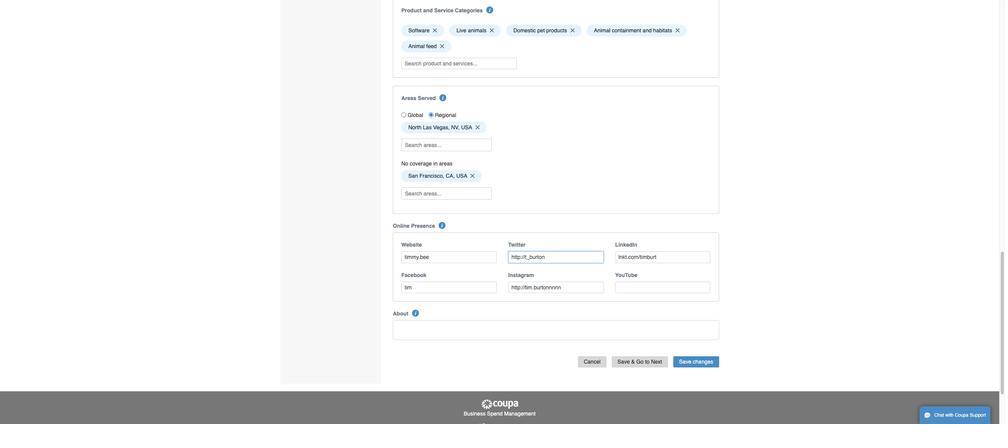 Task type: locate. For each thing, give the bounding box(es) containing it.
global
[[408, 112, 423, 118]]

additional information image right the categories
[[487, 7, 493, 14]]

domestic pet products option
[[507, 25, 582, 37]]

1 horizontal spatial and
[[643, 28, 652, 34]]

served
[[418, 95, 436, 101]]

animal feed option
[[401, 40, 452, 52]]

0 vertical spatial usa
[[461, 124, 472, 131]]

1 selected areas list box from the top
[[399, 120, 713, 135]]

&
[[632, 359, 635, 365]]

management
[[504, 411, 536, 417]]

chat with coupa support
[[935, 413, 986, 418]]

search areas... text field down north las vegas, nv, usa option
[[402, 139, 491, 151]]

usa
[[461, 124, 472, 131], [456, 173, 467, 179]]

changes
[[693, 359, 713, 365]]

and left service
[[423, 7, 433, 14]]

north las vegas, nv, usa option
[[401, 122, 487, 133]]

1 vertical spatial animal
[[408, 43, 425, 49]]

animal
[[594, 28, 611, 34], [408, 43, 425, 49]]

animal containment and habitats
[[594, 28, 672, 34]]

save
[[618, 359, 630, 365], [679, 359, 692, 365]]

vegas,
[[433, 124, 450, 131]]

francisco,
[[420, 173, 444, 179]]

0 horizontal spatial animal
[[408, 43, 425, 49]]

1 vertical spatial selected areas list box
[[399, 168, 713, 184]]

1 save from the left
[[618, 359, 630, 365]]

linkedin
[[615, 242, 638, 248]]

animal inside option
[[594, 28, 611, 34]]

about
[[393, 311, 409, 317]]

coverage
[[410, 160, 432, 167]]

0 vertical spatial animal
[[594, 28, 611, 34]]

and
[[423, 7, 433, 14], [643, 28, 652, 34]]

domestic
[[514, 28, 536, 34]]

nv,
[[451, 124, 460, 131]]

pet
[[538, 28, 545, 34]]

Instagram text field
[[508, 282, 604, 293]]

chat with coupa support button
[[920, 406, 991, 424]]

additional information image for areas served
[[440, 94, 446, 101]]

2 search areas... text field from the top
[[402, 188, 491, 199]]

1 search areas... text field from the top
[[402, 139, 491, 151]]

Search areas... text field
[[402, 139, 491, 151], [402, 188, 491, 199]]

2 selected areas list box from the top
[[399, 168, 713, 184]]

save left &
[[618, 359, 630, 365]]

0 vertical spatial additional information image
[[487, 7, 493, 14]]

selected list box
[[399, 23, 713, 54]]

1 horizontal spatial animal
[[594, 28, 611, 34]]

service
[[434, 7, 454, 14]]

None radio
[[401, 112, 406, 117], [429, 112, 434, 117], [401, 112, 406, 117], [429, 112, 434, 117]]

next
[[651, 359, 662, 365]]

2 save from the left
[[679, 359, 692, 365]]

additional information image for product and service categories
[[487, 7, 493, 14]]

coupa
[[955, 413, 969, 418]]

in
[[434, 160, 438, 167]]

search areas... text field for vegas,
[[402, 139, 491, 151]]

search areas... text field down ca,
[[402, 188, 491, 199]]

1 horizontal spatial save
[[679, 359, 692, 365]]

live animals
[[457, 28, 487, 34]]

0 horizontal spatial additional information image
[[412, 310, 419, 317]]

online presence
[[393, 223, 435, 229]]

save & go to next button
[[612, 357, 668, 368]]

animal left the containment
[[594, 28, 611, 34]]

additional information image right about
[[412, 310, 419, 317]]

0 vertical spatial search areas... text field
[[402, 139, 491, 151]]

animal left feed
[[408, 43, 425, 49]]

spend
[[487, 411, 503, 417]]

san
[[408, 173, 418, 179]]

1 vertical spatial usa
[[456, 173, 467, 179]]

Twitter text field
[[508, 251, 604, 263]]

twitter
[[508, 242, 526, 248]]

0 horizontal spatial and
[[423, 7, 433, 14]]

to
[[645, 359, 650, 365]]

and left habitats in the right top of the page
[[643, 28, 652, 34]]

0 vertical spatial selected areas list box
[[399, 120, 713, 135]]

save for save & go to next
[[618, 359, 630, 365]]

1 vertical spatial additional information image
[[440, 94, 446, 101]]

and inside option
[[643, 28, 652, 34]]

usa right ca,
[[456, 173, 467, 179]]

animal inside "option"
[[408, 43, 425, 49]]

Search product and services... field
[[401, 58, 517, 69]]

1 horizontal spatial additional information image
[[440, 94, 446, 101]]

1 vertical spatial and
[[643, 28, 652, 34]]

1 vertical spatial search areas... text field
[[402, 188, 491, 199]]

additional information image right served
[[440, 94, 446, 101]]

san francisco, ca, usa option
[[401, 170, 482, 182]]

youtube
[[615, 272, 638, 278]]

0 horizontal spatial save
[[618, 359, 630, 365]]

additional information image
[[487, 7, 493, 14], [440, 94, 446, 101], [412, 310, 419, 317]]

products
[[547, 28, 567, 34]]

habitats
[[653, 28, 672, 34]]

chat
[[935, 413, 944, 418]]

usa right nv,
[[461, 124, 472, 131]]

no
[[401, 160, 408, 167]]

search areas... text field for ca,
[[402, 188, 491, 199]]

website
[[401, 242, 422, 248]]

0 vertical spatial and
[[423, 7, 433, 14]]

save left changes
[[679, 359, 692, 365]]

additional information image for about
[[412, 310, 419, 317]]

2 vertical spatial additional information image
[[412, 310, 419, 317]]

business spend management
[[464, 411, 536, 417]]

2 horizontal spatial additional information image
[[487, 7, 493, 14]]

presence
[[411, 223, 435, 229]]

selected areas list box
[[399, 120, 713, 135], [399, 168, 713, 184]]

feed
[[426, 43, 437, 49]]



Task type: describe. For each thing, give the bounding box(es) containing it.
no coverage in areas
[[401, 160, 453, 167]]

Website text field
[[401, 251, 497, 263]]

live animals option
[[450, 25, 501, 37]]

software option
[[401, 25, 444, 37]]

areas
[[401, 95, 416, 101]]

About text field
[[393, 320, 719, 340]]

north las vegas, nv, usa
[[408, 124, 472, 131]]

selected areas list box containing north las vegas, nv, usa
[[399, 120, 713, 135]]

animals
[[468, 28, 487, 34]]

san francisco, ca, usa
[[408, 173, 467, 179]]

LinkedIn text field
[[615, 251, 711, 263]]

categories
[[455, 7, 483, 14]]

online
[[393, 223, 410, 229]]

save changes button
[[674, 357, 719, 368]]

domestic pet products
[[514, 28, 567, 34]]

usa inside option
[[461, 124, 472, 131]]

save for save changes
[[679, 359, 692, 365]]

go
[[637, 359, 644, 365]]

selected areas list box containing san francisco, ca, usa
[[399, 168, 713, 184]]

animal for animal containment and habitats
[[594, 28, 611, 34]]

save & go to next
[[618, 359, 662, 365]]

support
[[970, 413, 986, 418]]

product and service categories
[[401, 7, 483, 14]]

live
[[457, 28, 467, 34]]

additional information image
[[439, 222, 446, 229]]

animal feed
[[408, 43, 437, 49]]

ca,
[[446, 173, 455, 179]]

instagram
[[508, 272, 534, 278]]

save changes
[[679, 359, 713, 365]]

cancel link
[[578, 357, 607, 368]]

usa inside option
[[456, 173, 467, 179]]

Facebook text field
[[401, 282, 497, 293]]

containment
[[612, 28, 641, 34]]

north
[[408, 124, 422, 131]]

animal for animal feed
[[408, 43, 425, 49]]

areas
[[439, 160, 453, 167]]

coupa supplier portal image
[[481, 399, 519, 410]]

areas served
[[401, 95, 436, 101]]

facebook
[[401, 272, 427, 278]]

regional
[[435, 112, 456, 118]]

las
[[423, 124, 432, 131]]

software
[[408, 28, 430, 34]]

with
[[946, 413, 954, 418]]

product
[[401, 7, 422, 14]]

cancel
[[584, 359, 601, 365]]

business
[[464, 411, 486, 417]]

YouTube text field
[[615, 282, 711, 293]]

animal containment and habitats option
[[587, 25, 687, 37]]



Task type: vqa. For each thing, say whether or not it's contained in the screenshot.
Additional Information image
yes



